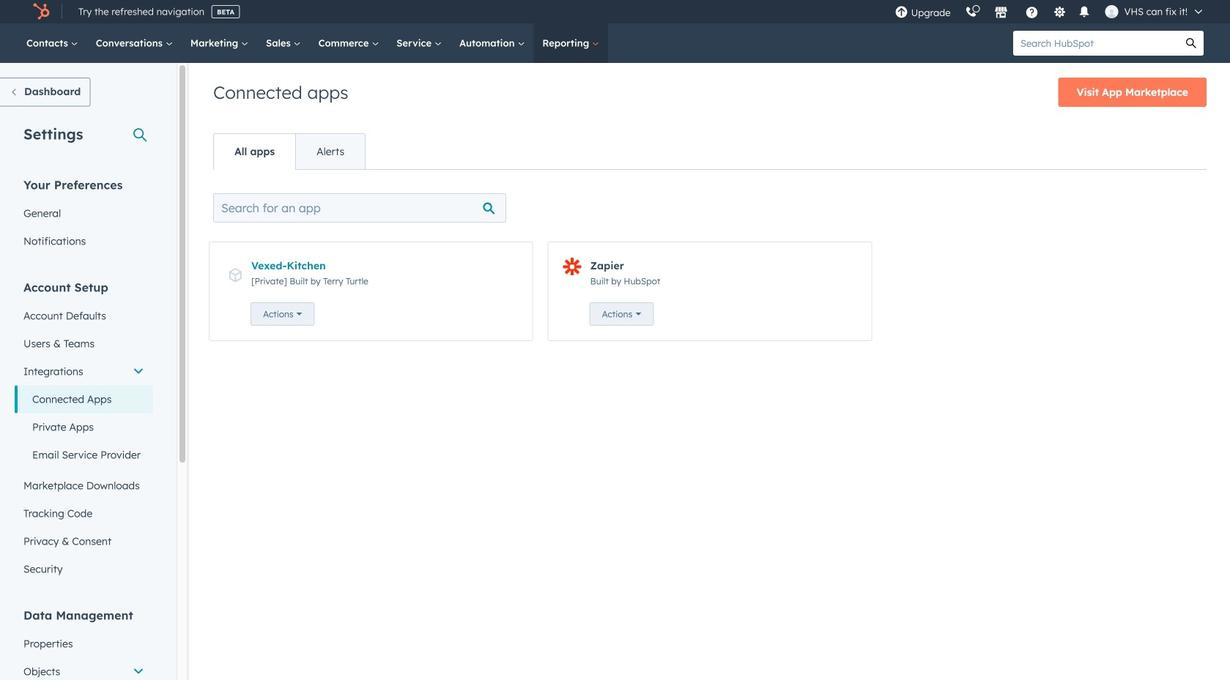 Task type: vqa. For each thing, say whether or not it's contained in the screenshot.
tab list
yes



Task type: describe. For each thing, give the bounding box(es) containing it.
account setup element
[[15, 280, 153, 584]]

Search HubSpot search field
[[1013, 31, 1179, 56]]



Task type: locate. For each thing, give the bounding box(es) containing it.
tab panel
[[202, 169, 1219, 361]]

terry turtle image
[[1105, 5, 1119, 18]]

menu
[[888, 0, 1213, 23]]

zapier image
[[563, 258, 582, 276]]

data management element
[[15, 608, 153, 681]]

marketplaces image
[[995, 7, 1008, 20]]

your preferences element
[[15, 177, 153, 255]]

Search for an app search field
[[213, 193, 506, 223]]

tab list
[[213, 133, 366, 170]]



